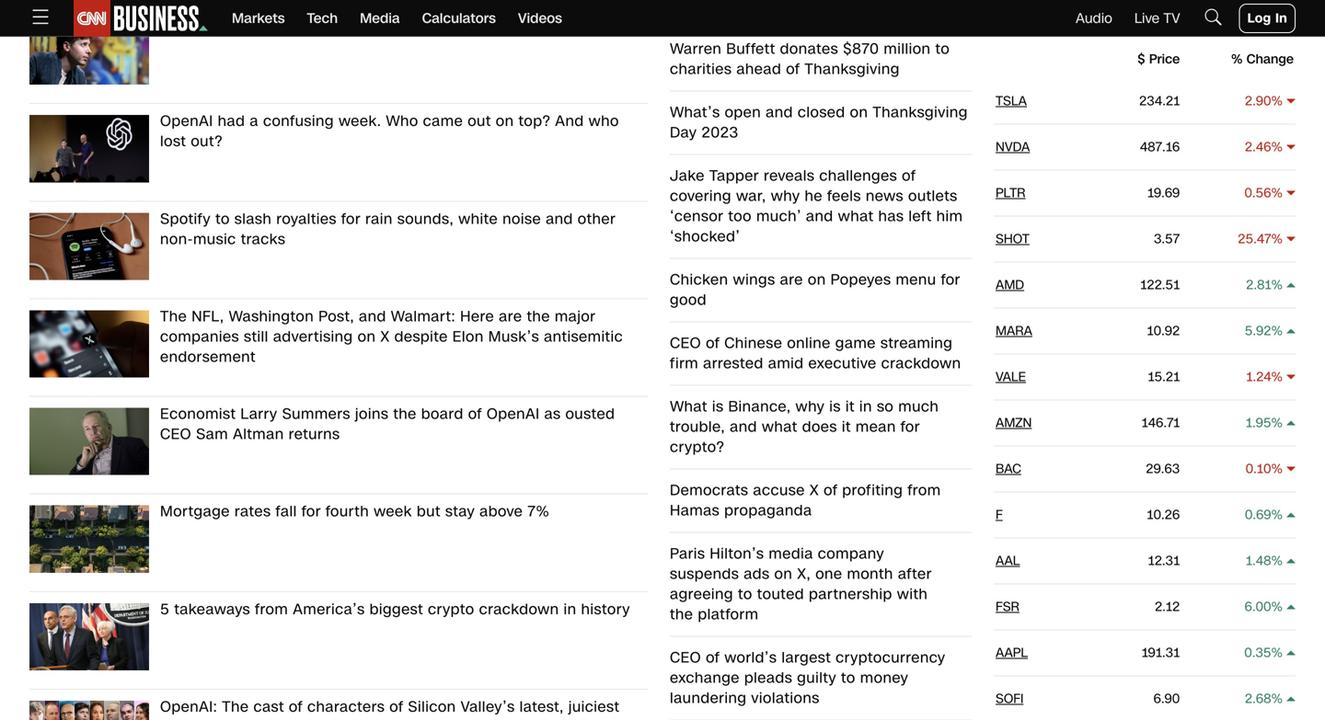 Task type: describe. For each thing, give the bounding box(es) containing it.
open
[[725, 102, 762, 123]]

it left mean
[[846, 397, 855, 418]]

25.47
[[1239, 230, 1272, 248]]

valley's
[[461, 697, 515, 718]]

white
[[459, 209, 498, 229]]

log in link
[[1240, 4, 1296, 33]]

mortgage rates fall for fourth week but stay above 7%
[[160, 502, 550, 523]]

for right fall
[[302, 502, 321, 523]]

ceo of chinese online game streaming firm arrested amid executive crackdown
[[670, 333, 962, 374]]

bac
[[996, 460, 1022, 478]]

calculators
[[422, 9, 496, 28]]

0 vertical spatial sam
[[376, 13, 409, 34]]

'shocked'
[[670, 226, 741, 247]]

us attorney general merrick garland speaks at a press conference with us treasury secretary janet yellen (r) and commodity futures trading commission (cftc) chairman rostin behnam (r) to announce cryptocurrency enforcement actions at the justice department in washington, dc, on november 21, 2023. image
[[29, 604, 149, 671]]

ousted
[[566, 404, 615, 425]]

washington
[[229, 306, 314, 327]]

shot
[[996, 230, 1030, 248]]

2.46
[[1246, 138, 1272, 156]]

search icon image
[[1203, 6, 1225, 28]]

media
[[360, 9, 400, 28]]

and inside spotify to slash royalties for rain sounds, white noise and other non-music tracks
[[546, 209, 573, 229]]

so
[[877, 397, 894, 418]]

are inside the nfl, washington post, and walmart: here are the major companies still advertising on x despite elon musk's antisemitic endorsement
[[499, 306, 522, 327]]

closed
[[798, 102, 846, 123]]

sounds,
[[397, 209, 454, 229]]

nvda
[[996, 138, 1031, 156]]

the nfl, washington post, and walmart: here are the major companies still advertising on x despite elon musk's antisemitic endorsement
[[160, 306, 623, 368]]

% for 0.56
[[1272, 184, 1284, 202]]

10.92
[[1148, 322, 1181, 340]]

pltr link
[[996, 184, 1026, 202]]

1.95 %
[[1246, 414, 1284, 432]]

week. inside openai had a confusing week. who came out on top? and who lost out?
[[339, 111, 382, 132]]

2.68
[[1246, 691, 1272, 709]]

1.95
[[1246, 414, 1272, 432]]

tapper
[[710, 166, 760, 186]]

for inside chicken wings are on popeyes menu for good
[[942, 270, 961, 290]]

summers
[[282, 404, 351, 425]]

vale
[[996, 368, 1027, 386]]

charities
[[670, 59, 732, 80]]

came
[[423, 111, 463, 132]]

outlets
[[909, 186, 958, 207]]

sam inside 'economist larry summers joins the board of openai as ousted ceo sam altman returns'
[[196, 424, 228, 445]]

economist
[[160, 404, 236, 425]]

29.63
[[1147, 460, 1181, 478]]

ceo for ceo of chinese online game streaming firm arrested amid executive crackdown
[[670, 333, 702, 354]]

of inside 'economist larry summers joins the board of openai as ousted ceo sam altman returns'
[[468, 404, 482, 425]]

live
[[1135, 9, 1160, 28]]

left to right, clockwise:<strong> </strong>adam d'angelo, bret taylor,<strong> </strong>satya nadella, sam altman, mira murati, greg brockman, ilya sutskever, helen toner, tasha mccauley, larry summers, elon musk, josh kushner, reid hoffman, emmett shear,  will hurd, shivon zilis. image
[[29, 701, 149, 721]]

thanksgiving inside what's open and closed on thanksgiving day 2023
[[873, 102, 968, 123]]

% for 2.46
[[1272, 138, 1284, 156]]

mortgage
[[160, 502, 230, 523]]

openai had a confusing week. who came out on top? and who lost out?
[[160, 111, 620, 152]]

propaganda
[[725, 501, 813, 522]]

mortgage rates fall for fourth week but stay above 7% link
[[149, 502, 648, 581]]

warren buffett donates $870 million to charities ahead of thanksgiving
[[670, 39, 950, 80]]

nfl,
[[192, 306, 224, 327]]

% for 2.81
[[1272, 276, 1284, 294]]

and inside what is binance, why is it in so much trouble, and what does it mean for crypto?
[[730, 417, 758, 438]]

234.21
[[1140, 92, 1181, 110]]

0.10 %
[[1246, 460, 1284, 478]]

takeaways
[[174, 600, 250, 620]]

democrats accuse x of profiting from hamas propaganda link
[[670, 481, 972, 522]]

on inside openai had a confusing week. who came out on top? and who lost out?
[[496, 111, 514, 132]]

price
[[1150, 50, 1181, 68]]

jake tapper reveals challenges of covering war, why he feels news outlets 'censor too much' and what has left him 'shocked' link
[[670, 166, 972, 247]]

cast
[[254, 697, 284, 718]]

% for 1.24
[[1272, 368, 1284, 386]]

wings
[[733, 270, 776, 290]]

mara link
[[996, 322, 1033, 340]]

single-family homes are seen in this aerial photograph taken over a lennar corp. development in san diego, california, u.s., on tuesday, sept. 1, 2020. image
[[29, 506, 149, 573]]

company
[[818, 544, 885, 565]]

upheaval
[[160, 718, 225, 721]]

why inside what is binance, why is it in so much trouble, and what does it mean for crypto?
[[796, 397, 825, 418]]

still
[[244, 327, 269, 347]]

5 takeaways from america's biggest crypto crackdown in history link
[[149, 600, 648, 678]]

are inside chicken wings are on popeyes menu for good
[[780, 270, 804, 290]]

the inside the nfl, washington post, and walmart: here are the major companies still advertising on x despite elon musk's antisemitic endorsement
[[527, 306, 550, 327]]

amd link
[[996, 276, 1025, 294]]

democrats accuse x of profiting from hamas propaganda
[[670, 481, 941, 522]]

what is binance, why is it in so much trouble, and what does it mean for crypto?
[[670, 397, 939, 458]]

spotify to slash royalties for rain sounds, white noise and other non-music tracks link
[[149, 209, 648, 288]]

1 is from the left
[[712, 397, 724, 418]]

in
[[1276, 9, 1288, 27]]

and inside what's open and closed on thanksgiving day 2023
[[766, 102, 794, 123]]

online
[[788, 333, 831, 354]]

from inside the democrats accuse x of profiting from hamas propaganda
[[908, 481, 941, 501]]

tracks
[[241, 229, 286, 250]]

hamas
[[670, 501, 720, 522]]

fourth
[[326, 502, 369, 523]]

who
[[589, 111, 620, 132]]

ceo inside 'economist larry summers joins the board of openai as ousted ceo sam altman returns'
[[160, 424, 192, 445]]

microsoft ceo satya nadella (r) greets openai ceo sam altman during the openai devday event on november 06, 2023 in san francisco, california. altman delivered the keynote address at the first-ever open ai devday conference. image
[[29, 115, 149, 183]]

% left change at the right top of the page
[[1232, 50, 1243, 68]]

change
[[1247, 50, 1295, 68]]

for inside spotify to slash royalties for rain sounds, white noise and other non-music tracks
[[342, 209, 361, 229]]

% for 25.47
[[1272, 230, 1284, 248]]

violations
[[752, 689, 820, 709]]

post,
[[319, 306, 355, 327]]

markets link
[[232, 0, 285, 37]]

of inside the warren buffett donates $870 million to charities ahead of thanksgiving
[[787, 59, 800, 80]]

larry summers, former u.s. treasury secretary, listens during the new work summit in half moon bay, california, u.s., on tuesday, feb. 26, 2019. the event gathers powerful leaders to assess the opportunities and risks that are now emerging as artificial intelligence accelerates its transformation across industries. image
[[29, 408, 149, 476]]

2.90 %
[[1246, 92, 1284, 110]]

guilty
[[798, 668, 837, 689]]

warren
[[670, 39, 722, 59]]

for inside what is binance, why is it in so much trouble, and what does it mean for crypto?
[[901, 417, 921, 438]]

lost
[[160, 131, 186, 152]]

0 horizontal spatial from
[[255, 600, 288, 620]]

with
[[897, 585, 928, 605]]

media link
[[360, 0, 400, 37]]

25.47 %
[[1239, 230, 1284, 248]]

nvda link
[[996, 138, 1031, 156]]

19.69
[[1148, 184, 1181, 202]]

openai ceo sam altman addresses a speech during a meeting, at the station f in paris on may 26, 2023. image
[[29, 17, 149, 85]]

the spotify application for download in the apple app store on a smartphone arranged in the brooklyn borough of new york, us, on friday, july 22, 2022. image
[[29, 213, 149, 280]]

crackdown inside ceo of chinese online game streaming firm arrested amid executive crackdown
[[882, 354, 962, 374]]

open menu icon image
[[29, 6, 52, 28]]

money
[[861, 668, 909, 689]]

calculators link
[[422, 0, 496, 37]]

openai's wild week. how the sam altman story unfolded
[[160, 13, 573, 34]]

of right cast
[[289, 697, 303, 718]]

the inside the nfl, washington post, and walmart: here are the major companies still advertising on x despite elon musk's antisemitic endorsement
[[160, 306, 187, 327]]

x inside the nfl, washington post, and walmart: here are the major companies still advertising on x despite elon musk's antisemitic endorsement
[[381, 327, 390, 347]]



Task type: vqa. For each thing, say whether or not it's contained in the screenshot.
Laura
no



Task type: locate. For each thing, give the bounding box(es) containing it.
0 horizontal spatial crackdown
[[479, 600, 559, 620]]

is down 'executive'
[[830, 397, 841, 418]]

% down 1.48 %
[[1272, 599, 1284, 617]]

% for 5.92
[[1272, 322, 1284, 340]]

3.57
[[1155, 230, 1181, 248]]

week. left who
[[339, 111, 382, 132]]

1 horizontal spatial the
[[222, 697, 249, 718]]

487.16
[[1140, 138, 1181, 156]]

chicken wings are on popeyes menu for good link
[[670, 270, 972, 311]]

gainers
[[1110, 12, 1157, 28]]

in
[[860, 397, 873, 418], [564, 600, 577, 620]]

0 vertical spatial week.
[[264, 13, 307, 34]]

it right does
[[842, 417, 852, 438]]

why left he
[[771, 186, 801, 207]]

1 horizontal spatial in
[[860, 397, 873, 418]]

trouble,
[[670, 417, 726, 438]]

chicken
[[670, 270, 729, 290]]

0 vertical spatial why
[[771, 186, 801, 207]]

what's open and closed on thanksgiving day 2023
[[670, 102, 968, 143]]

thanksgiving down million
[[873, 102, 968, 123]]

in inside what is binance, why is it in so much trouble, and what does it mean for crypto?
[[860, 397, 873, 418]]

% for 0.69
[[1272, 506, 1284, 524]]

the right joins
[[393, 404, 417, 425]]

1 horizontal spatial sam
[[376, 13, 409, 34]]

% up '1.24 %'
[[1272, 322, 1284, 340]]

% change
[[1232, 50, 1295, 68]]

and right post,
[[359, 306, 386, 327]]

biggest
[[370, 600, 424, 620]]

ceo for ceo of world's largest cryptocurrency exchange pleads guilty to money laundering violations
[[670, 648, 702, 669]]

ceo inside ceo of chinese online game streaming firm arrested amid executive crackdown
[[670, 333, 702, 354]]

largest
[[782, 648, 832, 669]]

1 vertical spatial sam
[[196, 424, 228, 445]]

had
[[218, 111, 245, 132]]

aal
[[996, 553, 1021, 570]]

on inside what's open and closed on thanksgiving day 2023
[[850, 102, 869, 123]]

the inside the openai: the cast of characters of silicon valley's latest, juiciest upheaval
[[222, 697, 249, 718]]

on inside the nfl, washington post, and walmart: here are the major companies still advertising on x despite elon musk's antisemitic endorsement
[[358, 327, 376, 347]]

openai inside openai had a confusing week. who came out on top? and who lost out?
[[160, 111, 213, 132]]

0 vertical spatial in
[[860, 397, 873, 418]]

are right wings
[[780, 270, 804, 290]]

slash
[[235, 209, 272, 229]]

of right firm
[[706, 333, 720, 354]]

2.81 %
[[1247, 276, 1284, 294]]

to touted
[[738, 585, 805, 605]]

1 horizontal spatial openai
[[487, 404, 540, 425]]

% up 5.92 %
[[1272, 276, 1284, 294]]

% down 1.95 %
[[1272, 460, 1284, 478]]

fsr link
[[996, 599, 1020, 617]]

% up 1.48 %
[[1272, 506, 1284, 524]]

0 vertical spatial the
[[348, 13, 372, 34]]

1 vertical spatial week.
[[339, 111, 382, 132]]

2 vertical spatial to
[[842, 668, 856, 689]]

log in
[[1248, 9, 1288, 27]]

% for 1.48
[[1272, 553, 1284, 570]]

top?
[[519, 111, 551, 132]]

of right ahead
[[787, 59, 800, 80]]

audio link
[[1076, 9, 1113, 28]]

what left the has
[[838, 206, 874, 227]]

ahead
[[737, 59, 782, 80]]

to right million
[[936, 39, 950, 59]]

laundering
[[670, 689, 747, 709]]

1 vertical spatial thanksgiving
[[873, 102, 968, 123]]

0 vertical spatial crackdown
[[882, 354, 962, 374]]

0 horizontal spatial altman
[[233, 424, 284, 445]]

it
[[846, 397, 855, 418], [842, 417, 852, 438]]

of up left
[[902, 166, 916, 186]]

democrats
[[670, 481, 749, 501]]

ceo up laundering
[[670, 648, 702, 669]]

% for 0.10
[[1272, 460, 1284, 478]]

juiciest
[[569, 697, 620, 718]]

from right profiting
[[908, 481, 941, 501]]

on left popeyes
[[808, 270, 826, 290]]

1 horizontal spatial from
[[908, 481, 941, 501]]

1 horizontal spatial the
[[393, 404, 417, 425]]

of inside ceo of world's largest cryptocurrency exchange pleads guilty to money laundering violations
[[706, 648, 720, 669]]

openai left had
[[160, 111, 213, 132]]

news
[[866, 186, 904, 207]]

0 horizontal spatial sam
[[196, 424, 228, 445]]

1 horizontal spatial crackdown
[[882, 354, 962, 374]]

losers
[[1203, 12, 1245, 28]]

thanksgiving inside the warren buffett donates $870 million to charities ahead of thanksgiving
[[805, 59, 900, 80]]

2 vertical spatial ceo
[[670, 648, 702, 669]]

to inside spotify to slash royalties for rain sounds, white noise and other non-music tracks
[[216, 209, 230, 229]]

accuse
[[754, 481, 805, 501]]

0 horizontal spatial the
[[160, 306, 187, 327]]

1 horizontal spatial to
[[842, 668, 856, 689]]

in left the history
[[564, 600, 577, 620]]

has
[[879, 206, 904, 227]]

% down 2.90 %
[[1272, 138, 1284, 156]]

sam right how
[[376, 13, 409, 34]]

paris hilton's media company suspends ads on x, one month after agreeing to touted partnership with the platform
[[670, 544, 933, 626]]

major
[[555, 306, 596, 327]]

2 vertical spatial the
[[393, 404, 417, 425]]

sam left larry
[[196, 424, 228, 445]]

of left profiting
[[824, 481, 838, 501]]

and right trouble,
[[730, 417, 758, 438]]

and
[[766, 102, 794, 123], [806, 206, 834, 227], [546, 209, 573, 229], [359, 306, 386, 327], [730, 417, 758, 438]]

unfolded
[[510, 13, 573, 34]]

what inside what is binance, why is it in so much trouble, and what does it mean for crypto?
[[762, 417, 798, 438]]

tsla
[[996, 92, 1028, 110]]

and inside jake tapper reveals challenges of covering war, why he feels news outlets 'censor too much' and what has left him 'shocked'
[[806, 206, 834, 227]]

arrested
[[704, 354, 764, 374]]

week. right wild
[[264, 13, 307, 34]]

what
[[838, 206, 874, 227], [762, 417, 798, 438]]

week
[[374, 502, 412, 523]]

the left cast
[[222, 697, 249, 718]]

larry
[[241, 404, 278, 425]]

x inside the democrats accuse x of profiting from hamas propaganda
[[810, 481, 820, 501]]

what left does
[[762, 417, 798, 438]]

1 horizontal spatial x
[[810, 481, 820, 501]]

0 horizontal spatial the
[[348, 13, 372, 34]]

spotify
[[160, 209, 211, 229]]

% down 0.35 %
[[1272, 691, 1284, 709]]

the for board
[[393, 404, 417, 425]]

1 vertical spatial crackdown
[[479, 600, 559, 620]]

mean
[[856, 417, 897, 438]]

aal link
[[996, 553, 1021, 570]]

% up 1.95 %
[[1272, 368, 1284, 386]]

% for 2.68
[[1272, 691, 1284, 709]]

$
[[1138, 50, 1146, 68]]

crackdown up much
[[882, 354, 962, 374]]

economist larry summers joins the board of openai as ousted ceo sam altman returns link
[[149, 404, 648, 483]]

%
[[1232, 50, 1243, 68], [1272, 92, 1284, 110], [1272, 138, 1284, 156], [1272, 184, 1284, 202], [1272, 230, 1284, 248], [1272, 276, 1284, 294], [1272, 322, 1284, 340], [1272, 368, 1284, 386], [1272, 414, 1284, 432], [1272, 460, 1284, 478], [1272, 506, 1284, 524], [1272, 553, 1284, 570], [1272, 599, 1284, 617], [1272, 645, 1284, 663], [1272, 691, 1284, 709]]

why inside jake tapper reveals challenges of covering war, why he feels news outlets 'censor too much' and what has left him 'shocked'
[[771, 186, 801, 207]]

1.48 %
[[1246, 553, 1284, 570]]

to inside the warren buffett donates $870 million to charities ahead of thanksgiving
[[936, 39, 950, 59]]

0.10
[[1246, 460, 1272, 478]]

% down "0.69 %"
[[1272, 553, 1284, 570]]

of inside the democrats accuse x of profiting from hamas propaganda
[[824, 481, 838, 501]]

5.92
[[1246, 322, 1272, 340]]

2 is from the left
[[830, 397, 841, 418]]

is right what
[[712, 397, 724, 418]]

how
[[312, 13, 344, 34]]

the
[[160, 306, 187, 327], [222, 697, 249, 718]]

altman left returns
[[233, 424, 284, 445]]

the right how
[[348, 13, 372, 34]]

openai inside 'economist larry summers joins the board of openai as ousted ceo sam altman returns'
[[487, 404, 540, 425]]

of left silicon
[[390, 697, 404, 718]]

altman inside 'economist larry summers joins the board of openai as ousted ceo sam altman returns'
[[233, 424, 284, 445]]

$870
[[843, 39, 880, 59]]

to inside ceo of world's largest cryptocurrency exchange pleads guilty to money laundering violations
[[842, 668, 856, 689]]

on right the out
[[496, 111, 514, 132]]

1 vertical spatial the
[[527, 306, 550, 327]]

and left 'other'
[[546, 209, 573, 229]]

companies
[[160, 327, 239, 347]]

openai
[[160, 111, 213, 132], [487, 404, 540, 425]]

altman left the story
[[413, 13, 464, 34]]

openai: the cast of characters of silicon valley's latest, juiciest upheaval link
[[149, 697, 648, 721]]

0.35 %
[[1245, 645, 1284, 663]]

1 vertical spatial in
[[564, 600, 577, 620]]

the for sam
[[348, 13, 372, 34]]

1 vertical spatial openai
[[487, 404, 540, 425]]

x right accuse
[[810, 481, 820, 501]]

1 vertical spatial to
[[216, 209, 230, 229]]

2 horizontal spatial the
[[527, 306, 550, 327]]

1 horizontal spatial is
[[830, 397, 841, 418]]

0 vertical spatial thanksgiving
[[805, 59, 900, 80]]

in left so
[[860, 397, 873, 418]]

amd
[[996, 276, 1025, 294]]

1 vertical spatial ceo
[[160, 424, 192, 445]]

why down amid at the right of page
[[796, 397, 825, 418]]

0 horizontal spatial is
[[712, 397, 724, 418]]

are right 'here'
[[499, 306, 522, 327]]

from left america's
[[255, 600, 288, 620]]

0 vertical spatial ceo
[[670, 333, 702, 354]]

0 vertical spatial to
[[936, 39, 950, 59]]

crypto
[[428, 600, 475, 620]]

audio
[[1076, 9, 1113, 28]]

0 horizontal spatial in
[[564, 600, 577, 620]]

0 vertical spatial openai
[[160, 111, 213, 132]]

1 vertical spatial are
[[499, 306, 522, 327]]

0 horizontal spatial to
[[216, 209, 230, 229]]

1 vertical spatial altman
[[233, 424, 284, 445]]

ceo of world's largest cryptocurrency exchange pleads guilty to money laundering violations link
[[670, 648, 972, 709]]

0 horizontal spatial are
[[499, 306, 522, 327]]

on right closed at top right
[[850, 102, 869, 123]]

% down '1.24 %'
[[1272, 414, 1284, 432]]

spotify to slash royalties for rain sounds, white noise and other non-music tracks
[[160, 209, 616, 250]]

to
[[936, 39, 950, 59], [216, 209, 230, 229], [842, 668, 856, 689]]

and right open
[[766, 102, 794, 123]]

2.81
[[1247, 276, 1272, 294]]

0 vertical spatial altman
[[413, 13, 464, 34]]

openai left as
[[487, 404, 540, 425]]

1 vertical spatial what
[[762, 417, 798, 438]]

crackdown right crypto
[[479, 600, 559, 620]]

too
[[729, 206, 752, 227]]

on inside chicken wings are on popeyes menu for good
[[808, 270, 826, 290]]

0 horizontal spatial week.
[[264, 13, 307, 34]]

wild
[[230, 13, 260, 34]]

2.46 %
[[1246, 138, 1284, 156]]

0 horizontal spatial what
[[762, 417, 798, 438]]

latest,
[[520, 697, 564, 718]]

what is binance, why is it in so much trouble, and what does it mean for crypto? link
[[670, 397, 972, 458]]

2 horizontal spatial to
[[936, 39, 950, 59]]

for right so
[[901, 417, 921, 438]]

to left slash
[[216, 209, 230, 229]]

of left world's
[[706, 648, 720, 669]]

walmart:
[[391, 306, 456, 327]]

% for 2.90
[[1272, 92, 1284, 110]]

% for 1.95
[[1272, 414, 1284, 432]]

for right menu
[[942, 270, 961, 290]]

0 horizontal spatial x
[[381, 327, 390, 347]]

the left major at the left top of the page
[[527, 306, 550, 327]]

to right guilty at the right bottom
[[842, 668, 856, 689]]

of inside jake tapper reveals challenges of covering war, why he feels news outlets 'censor too much' and what has left him 'shocked'
[[902, 166, 916, 186]]

on
[[850, 102, 869, 123], [496, 111, 514, 132], [808, 270, 826, 290], [358, 327, 376, 347]]

binance,
[[729, 397, 791, 418]]

chinese
[[725, 333, 783, 354]]

1 vertical spatial x
[[810, 481, 820, 501]]

thanksgiving up closed at top right
[[805, 59, 900, 80]]

on right post,
[[358, 327, 376, 347]]

0.69 %
[[1246, 506, 1284, 524]]

7%
[[528, 502, 550, 523]]

the inside 'economist larry summers joins the board of openai as ousted ceo sam altman returns'
[[393, 404, 417, 425]]

ceo inside ceo of world's largest cryptocurrency exchange pleads guilty to money laundering violations
[[670, 648, 702, 669]]

the x app, formerly known as twitter is seen in this photo illustration taken on 10 november, 2023 in warsaw, poland. image
[[29, 311, 149, 378]]

0 vertical spatial the
[[160, 306, 187, 327]]

tv
[[1164, 9, 1181, 28]]

of right board
[[468, 404, 482, 425]]

live tv link
[[1135, 9, 1181, 28]]

and right much'
[[806, 206, 834, 227]]

0 vertical spatial from
[[908, 481, 941, 501]]

what inside jake tapper reveals challenges of covering war, why he feels news outlets 'censor too much' and what has left him 'shocked'
[[838, 206, 874, 227]]

0 vertical spatial x
[[381, 327, 390, 347]]

0 horizontal spatial openai
[[160, 111, 213, 132]]

% for 6.00
[[1272, 599, 1284, 617]]

1 horizontal spatial altman
[[413, 13, 464, 34]]

f
[[996, 506, 1003, 524]]

1 horizontal spatial what
[[838, 206, 874, 227]]

1 vertical spatial why
[[796, 397, 825, 418]]

% down change at the right top of the page
[[1272, 92, 1284, 110]]

as
[[545, 404, 561, 425]]

despite
[[395, 327, 448, 347]]

paris
[[670, 544, 706, 565]]

ceo up mortgage
[[160, 424, 192, 445]]

% up 2.81 %
[[1272, 230, 1284, 248]]

media
[[769, 544, 814, 565]]

12.31
[[1149, 553, 1181, 570]]

but
[[417, 502, 441, 523]]

tech
[[307, 9, 338, 28]]

of inside ceo of chinese online game streaming firm arrested amid executive crackdown
[[706, 333, 720, 354]]

x left despite
[[381, 327, 390, 347]]

0 vertical spatial what
[[838, 206, 874, 227]]

% for 0.35
[[1272, 645, 1284, 663]]

1 horizontal spatial week.
[[339, 111, 382, 132]]

profiting
[[843, 481, 904, 501]]

1 vertical spatial the
[[222, 697, 249, 718]]

1 horizontal spatial are
[[780, 270, 804, 290]]

0 vertical spatial are
[[780, 270, 804, 290]]

the left the nfl,
[[160, 306, 187, 327]]

war,
[[737, 186, 767, 207]]

and inside the nfl, washington post, and walmart: here are the major companies still advertising on x despite elon musk's antisemitic endorsement
[[359, 306, 386, 327]]

videos link
[[518, 0, 562, 37]]

game
[[836, 333, 876, 354]]

% down 2.46 %
[[1272, 184, 1284, 202]]

% up 2.68 %
[[1272, 645, 1284, 663]]

for left rain
[[342, 209, 361, 229]]

donates
[[780, 39, 839, 59]]

ceo down good at the top of page
[[670, 333, 702, 354]]

1 vertical spatial from
[[255, 600, 288, 620]]



